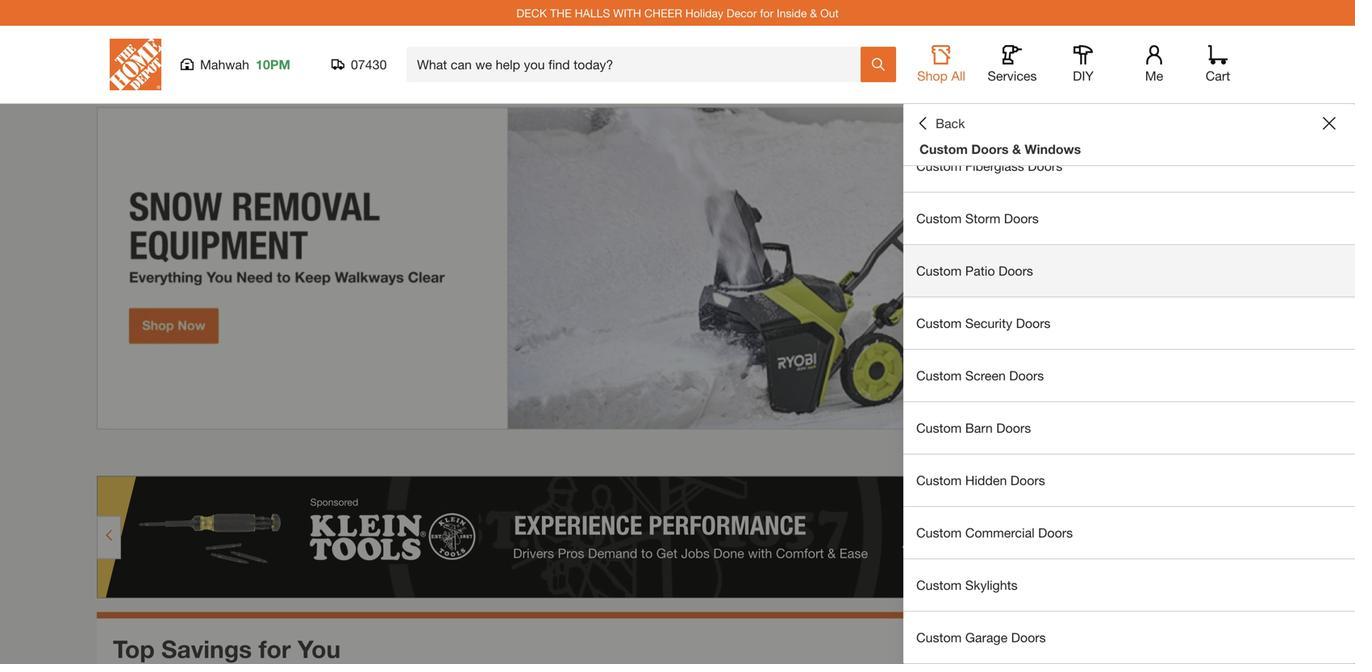 Task type: locate. For each thing, give the bounding box(es) containing it.
5
[[1209, 447, 1217, 464]]

custom barn doors
[[917, 421, 1032, 436]]

inside
[[777, 6, 807, 20]]

screen
[[966, 368, 1006, 384]]

deck the halls with cheer holiday decor for inside & out link
[[517, 6, 839, 20]]

the
[[550, 6, 572, 20]]

& left out
[[810, 6, 818, 20]]

10pm
[[256, 57, 291, 72]]

doors right screen
[[1010, 368, 1044, 384]]

custom patio doors
[[917, 263, 1034, 279]]

1 horizontal spatial &
[[1013, 142, 1022, 157]]

custom inside custom fiberglass doors link
[[917, 159, 962, 174]]

custom inside the custom garage doors link
[[917, 631, 962, 646]]

custom for custom doors & windows
[[920, 142, 968, 157]]

2 / 5
[[1196, 447, 1217, 464]]

custom for custom hidden doors
[[917, 473, 962, 489]]

custom for custom patio doors
[[917, 263, 962, 279]]

custom for custom security doors
[[917, 316, 962, 331]]

me button
[[1129, 45, 1181, 84]]

0 horizontal spatial &
[[810, 6, 818, 20]]

doors right front
[[1000, 106, 1034, 121]]

custom inside custom screen doors link
[[917, 368, 962, 384]]

doors for patio
[[999, 263, 1034, 279]]

1 vertical spatial for
[[259, 635, 291, 664]]

custom commercial doors
[[917, 526, 1073, 541]]

doors right storm
[[1005, 211, 1039, 226]]

the home depot logo image
[[110, 39, 161, 90]]

custom inside custom storm doors link
[[917, 211, 962, 226]]

doors up custom fiberglass doors
[[972, 142, 1009, 157]]

doors inside 'link'
[[1016, 316, 1051, 331]]

deck the halls with cheer holiday decor for inside & out
[[517, 6, 839, 20]]

doors right hidden
[[1011, 473, 1046, 489]]

custom for custom fiberglass doors
[[917, 159, 962, 174]]

savings
[[161, 635, 252, 664]]

custom commercial doors link
[[904, 508, 1356, 559]]

07430
[[351, 57, 387, 72]]

custom inside custom skylights link
[[917, 578, 962, 594]]

1 horizontal spatial for
[[760, 6, 774, 20]]

custom inside the custom hidden doors link
[[917, 473, 962, 489]]

custom for custom storm doors
[[917, 211, 962, 226]]

custom hidden doors link
[[904, 455, 1356, 507]]

custom patio doors link
[[904, 245, 1356, 297]]

custom skylights
[[917, 578, 1018, 594]]

custom inside custom barn doors link
[[917, 421, 962, 436]]

for
[[760, 6, 774, 20], [259, 635, 291, 664]]

with
[[614, 6, 642, 20]]

doors right commercial
[[1039, 526, 1073, 541]]

0 vertical spatial for
[[760, 6, 774, 20]]

& up fiberglass
[[1013, 142, 1022, 157]]

for left inside
[[760, 6, 774, 20]]

all
[[952, 68, 966, 84]]

out
[[821, 6, 839, 20]]

shop all button
[[916, 45, 968, 84]]

hidden
[[966, 473, 1007, 489]]

doors right barn
[[997, 421, 1032, 436]]

mahwah 10pm
[[200, 57, 291, 72]]

commercial
[[966, 526, 1035, 541]]

custom for custom barn doors
[[917, 421, 962, 436]]

0 vertical spatial &
[[810, 6, 818, 20]]

custom garage doors link
[[904, 613, 1356, 664]]

doors down windows
[[1028, 159, 1063, 174]]

custom fiberglass doors link
[[904, 140, 1356, 192]]

barn
[[966, 421, 993, 436]]

custom
[[917, 106, 962, 121], [920, 142, 968, 157], [917, 159, 962, 174], [917, 211, 962, 226], [917, 263, 962, 279], [917, 316, 962, 331], [917, 368, 962, 384], [917, 421, 962, 436], [917, 473, 962, 489], [917, 526, 962, 541], [917, 578, 962, 594], [917, 631, 962, 646]]

diy button
[[1058, 45, 1110, 84]]

menu
[[904, 36, 1356, 665]]

&
[[810, 6, 818, 20], [1013, 142, 1022, 157]]

custom inside the custom patio doors link
[[917, 263, 962, 279]]

custom fiberglass doors
[[917, 159, 1063, 174]]

back
[[936, 116, 966, 131]]

doors right patio
[[999, 263, 1034, 279]]

doors right garage
[[1012, 631, 1046, 646]]

doors
[[1000, 106, 1034, 121], [972, 142, 1009, 157], [1028, 159, 1063, 174], [1005, 211, 1039, 226], [999, 263, 1034, 279], [1016, 316, 1051, 331], [1010, 368, 1044, 384], [997, 421, 1032, 436], [1011, 473, 1046, 489], [1039, 526, 1073, 541], [1012, 631, 1046, 646]]

1 vertical spatial &
[[1013, 142, 1022, 157]]

doors for garage
[[1012, 631, 1046, 646]]

custom security doors
[[917, 316, 1051, 331]]

doors right security
[[1016, 316, 1051, 331]]

doors for barn
[[997, 421, 1032, 436]]

07430 button
[[332, 56, 387, 73]]

custom inside custom security doors 'link'
[[917, 316, 962, 331]]

custom inside custom commercial doors link
[[917, 526, 962, 541]]

custom inside custom front doors link
[[917, 106, 962, 121]]

holiday
[[686, 6, 724, 20]]

garage
[[966, 631, 1008, 646]]

custom storm doors link
[[904, 193, 1356, 245]]

for left 'you'
[[259, 635, 291, 664]]

custom garage doors
[[917, 631, 1046, 646]]

decor
[[727, 6, 757, 20]]



Task type: vqa. For each thing, say whether or not it's contained in the screenshot.
Tower
no



Task type: describe. For each thing, give the bounding box(es) containing it.
doors for security
[[1016, 316, 1051, 331]]

doors for commercial
[[1039, 526, 1073, 541]]

custom front doors
[[917, 106, 1034, 121]]

top savings for you
[[113, 635, 341, 664]]

fiberglass
[[966, 159, 1025, 174]]

doors for storm
[[1005, 211, 1039, 226]]

services
[[988, 68, 1037, 84]]

custom screen doors link
[[904, 350, 1356, 402]]

cheer
[[645, 6, 683, 20]]

cart link
[[1201, 45, 1236, 84]]

doors for hidden
[[1011, 473, 1046, 489]]

windows
[[1025, 142, 1082, 157]]

custom for custom screen doors
[[917, 368, 962, 384]]

top
[[113, 635, 155, 664]]

custom screen doors
[[917, 368, 1044, 384]]

custom storm doors
[[917, 211, 1039, 226]]

doors for fiberglass
[[1028, 159, 1063, 174]]

2
[[1196, 447, 1204, 464]]

diy
[[1073, 68, 1094, 84]]

custom security doors link
[[904, 298, 1356, 349]]

image for snow removal equipment everything you need to keep walkways clear image
[[97, 107, 1259, 430]]

front
[[966, 106, 996, 121]]

0 horizontal spatial for
[[259, 635, 291, 664]]

storm
[[966, 211, 1001, 226]]

feedback link image
[[1334, 273, 1356, 360]]

skylights
[[966, 578, 1018, 594]]

services button
[[987, 45, 1039, 84]]

you
[[298, 635, 341, 664]]

me
[[1146, 68, 1164, 84]]

mahwah
[[200, 57, 249, 72]]

custom for custom commercial doors
[[917, 526, 962, 541]]

custom doors & windows
[[920, 142, 1082, 157]]

patio
[[966, 263, 995, 279]]

cart
[[1206, 68, 1231, 84]]

drawer close image
[[1323, 117, 1336, 130]]

back button
[[917, 115, 966, 132]]

custom front doors link
[[904, 88, 1356, 140]]

custom for custom front doors
[[917, 106, 962, 121]]

doors for screen
[[1010, 368, 1044, 384]]

doors for front
[[1000, 106, 1034, 121]]

custom for custom skylights
[[917, 578, 962, 594]]

custom hidden doors
[[917, 473, 1046, 489]]

What can we help you find today? search field
[[417, 48, 860, 82]]

custom for custom garage doors
[[917, 631, 962, 646]]

next slide image
[[1231, 449, 1244, 462]]

menu containing custom front doors
[[904, 36, 1356, 665]]

custom skylights link
[[904, 560, 1356, 612]]

shop
[[918, 68, 948, 84]]

/
[[1204, 447, 1209, 464]]

shop all
[[918, 68, 966, 84]]

halls
[[575, 6, 610, 20]]

previous slide image
[[1168, 449, 1181, 462]]

custom barn doors link
[[904, 403, 1356, 454]]

deck
[[517, 6, 547, 20]]

security
[[966, 316, 1013, 331]]



